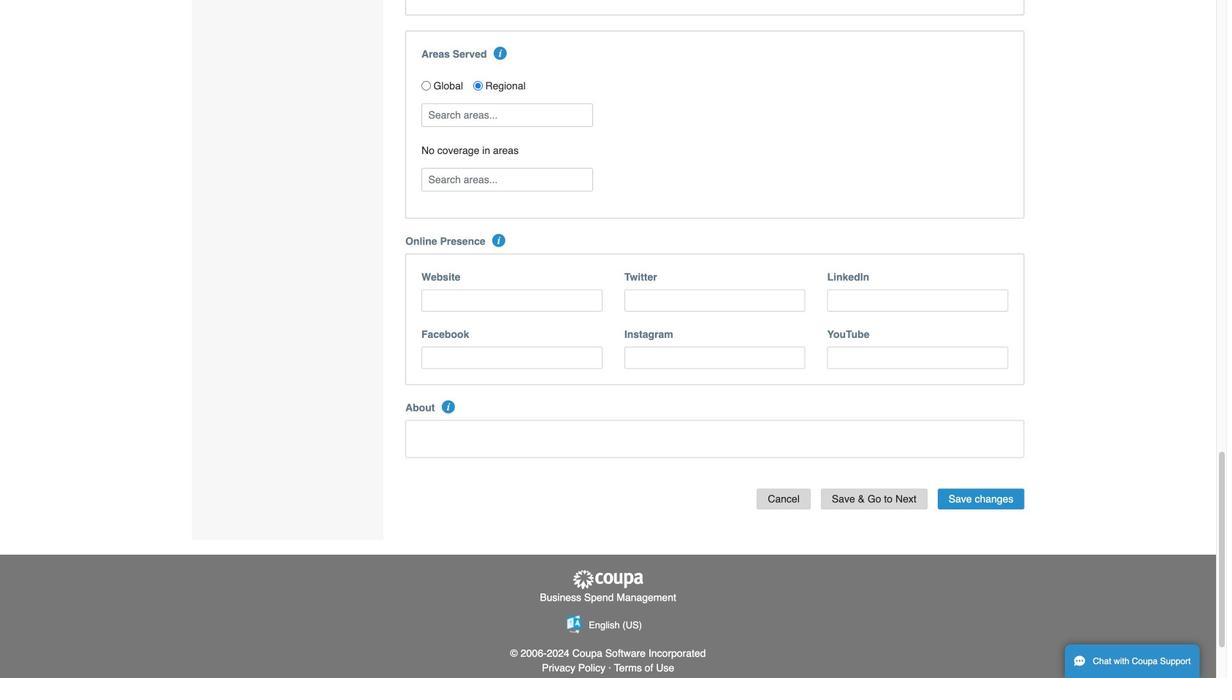Task type: describe. For each thing, give the bounding box(es) containing it.
coupa supplier portal image
[[572, 570, 645, 591]]

1 vertical spatial additional information image
[[492, 234, 506, 247]]

Search areas... text field
[[423, 104, 592, 126]]

0 vertical spatial additional information image
[[494, 47, 507, 60]]



Task type: locate. For each thing, give the bounding box(es) containing it.
Search areas... text field
[[423, 169, 592, 191]]

None radio
[[473, 81, 483, 91]]

2 vertical spatial additional information image
[[442, 401, 455, 414]]

None text field
[[422, 290, 603, 312], [625, 290, 806, 312], [422, 347, 603, 369], [625, 347, 806, 369], [405, 420, 1025, 458], [422, 290, 603, 312], [625, 290, 806, 312], [422, 347, 603, 369], [625, 347, 806, 369], [405, 420, 1025, 458]]

additional information image
[[494, 47, 507, 60], [492, 234, 506, 247], [442, 401, 455, 414]]

None text field
[[827, 290, 1009, 312], [827, 347, 1009, 369], [827, 290, 1009, 312], [827, 347, 1009, 369]]

None radio
[[422, 81, 431, 91]]



